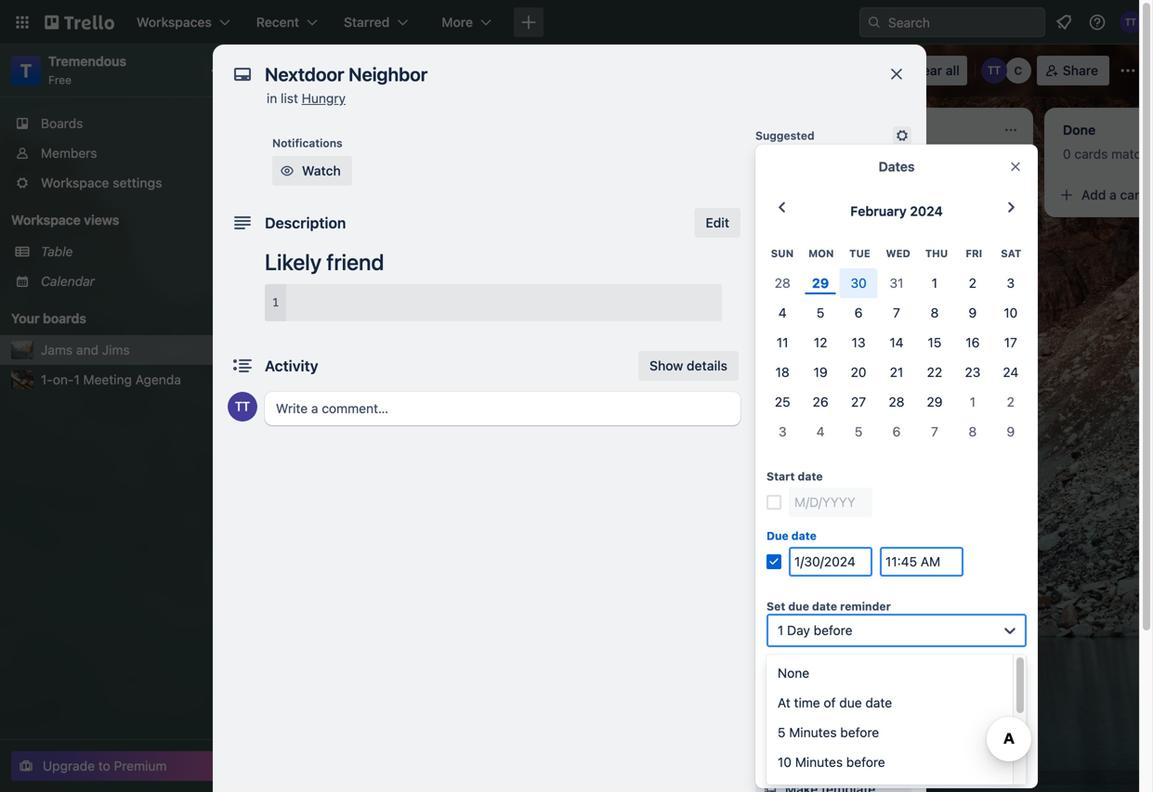 Task type: describe. For each thing, give the bounding box(es) containing it.
on-
[[53, 372, 74, 388]]

ups inside 'link'
[[857, 557, 881, 573]]

upgrade
[[43, 759, 95, 774]]

button
[[813, 633, 854, 649]]

actions
[[756, 681, 797, 694]]

12
[[814, 335, 828, 350]]

1-
[[41, 372, 53, 388]]

0 horizontal spatial 28
[[775, 275, 791, 291]]

date down card.
[[866, 696, 892, 711]]

card for add a card
[[856, 187, 884, 203]]

all inside reminders will be sent to all members and watchers of this card.
[[921, 656, 934, 672]]

1 vertical spatial 5 button
[[840, 417, 878, 447]]

1 vertical spatial 9
[[1007, 424, 1015, 439]]

1-on-1 meeting agenda
[[41, 372, 181, 388]]

add for add power-ups
[[785, 557, 810, 573]]

11
[[777, 335, 789, 350]]

your
[[11, 311, 40, 326]]

10 for 10
[[1004, 305, 1018, 320]]

february
[[851, 204, 907, 219]]

minutes for 10
[[795, 755, 843, 770]]

sm image for move
[[761, 706, 780, 725]]

1 right the 1-
[[74, 372, 80, 388]]

add button
[[785, 633, 854, 649]]

20
[[851, 365, 867, 380]]

add power-ups link
[[756, 550, 912, 580]]

clear
[[910, 63, 943, 78]]

1 vertical spatial 3
[[779, 424, 787, 439]]

1 0 cards match filters from the left
[[271, 146, 395, 162]]

1 vertical spatial 5
[[855, 424, 863, 439]]

sm image for labels
[[761, 258, 780, 277]]

0 vertical spatial 2 button
[[954, 268, 992, 298]]

clear all
[[910, 63, 960, 78]]

watchers
[[767, 675, 821, 690]]

26
[[813, 394, 829, 410]]

25 button
[[764, 387, 802, 417]]

2 match from the left
[[848, 146, 885, 162]]

25
[[775, 394, 791, 410]]

0 horizontal spatial 29 button
[[802, 268, 840, 298]]

jams and jims inside board name text field
[[266, 60, 385, 80]]

starred icon image
[[216, 343, 231, 358]]

sent
[[875, 656, 901, 672]]

views
[[84, 212, 119, 228]]

1 horizontal spatial 29
[[927, 394, 943, 410]]

table link
[[41, 243, 231, 261]]

fri
[[966, 248, 983, 260]]

your boards with 2 items element
[[11, 308, 188, 330]]

tremendous
[[48, 53, 126, 69]]

to inside reminders will be sent to all members and watchers of this card.
[[905, 656, 917, 672]]

tue
[[850, 248, 871, 260]]

7 for the bottommost 7 button
[[931, 424, 939, 439]]

1 horizontal spatial terry turtle (terryturtle) image
[[981, 58, 1007, 84]]

add for add to card
[[756, 196, 778, 209]]

automation
[[756, 605, 819, 618]]

21 button
[[878, 358, 916, 387]]

time
[[794, 696, 820, 711]]

workspace views
[[11, 212, 119, 228]]

copy link
[[756, 738, 912, 768]]

1 cards from the left
[[283, 146, 316, 162]]

of inside reminders will be sent to all members and watchers of this card.
[[825, 675, 837, 690]]

7 for topmost 7 button
[[893, 305, 901, 320]]

calendar
[[41, 274, 95, 289]]

0 horizontal spatial 8
[[931, 305, 939, 320]]

22 button
[[916, 358, 954, 387]]

sm image for watch
[[278, 162, 296, 180]]

2 vertical spatial 1 button
[[954, 387, 992, 417]]

star or unstar board image
[[405, 63, 420, 78]]

to for premium
[[98, 759, 110, 774]]

1 horizontal spatial dates
[[879, 159, 915, 174]]

1 vertical spatial due
[[840, 696, 862, 711]]

1 horizontal spatial 4
[[817, 424, 825, 439]]

watch button
[[272, 156, 352, 186]]

c button
[[1005, 58, 1031, 84]]

0 notifications image
[[1053, 11, 1075, 33]]

2 for 2 button to the bottom
[[1007, 394, 1015, 410]]

t link
[[11, 56, 41, 86]]

will
[[834, 656, 853, 672]]

before for 1 day before
[[814, 623, 853, 638]]

likely
[[265, 249, 322, 275]]

1 horizontal spatial 28 button
[[878, 387, 916, 417]]

Write a comment text field
[[265, 392, 741, 426]]

none
[[778, 666, 810, 681]]

edit
[[706, 215, 730, 231]]

set
[[767, 600, 786, 613]]

1 horizontal spatial 5
[[817, 305, 825, 320]]

sm image inside copy link
[[761, 744, 780, 762]]

26 button
[[802, 387, 840, 417]]

0 vertical spatial 1 button
[[792, 56, 903, 86]]

add to card
[[756, 196, 819, 209]]

sm image for checklist
[[761, 296, 780, 314]]

0 horizontal spatial 28 button
[[764, 268, 802, 298]]

0 horizontal spatial 29
[[812, 275, 829, 291]]

show
[[650, 358, 683, 374]]

agenda
[[135, 372, 181, 388]]

cover
[[785, 408, 821, 424]]

boards link
[[0, 109, 242, 138]]

boards
[[43, 311, 86, 326]]

0 vertical spatial sm image
[[758, 56, 785, 82]]

1 vertical spatial 6 button
[[878, 417, 916, 447]]

set due date reminder
[[767, 600, 891, 613]]

0 horizontal spatial 5
[[778, 725, 786, 741]]

1 vertical spatial 2 button
[[992, 387, 1030, 417]]

14 button
[[878, 328, 916, 358]]

Search field
[[882, 8, 1045, 36]]

sm image down '10 minutes before'
[[761, 781, 780, 793]]

sm image inside 'cover' link
[[761, 407, 780, 426]]

0 horizontal spatial ups
[[795, 494, 816, 507]]

18
[[776, 365, 790, 380]]

date right due at the bottom of the page
[[792, 530, 817, 543]]

friend
[[327, 249, 384, 275]]

1 match from the left
[[320, 146, 357, 162]]

0 vertical spatial 8 button
[[916, 298, 954, 328]]

calendar link
[[41, 272, 231, 291]]

all inside clear all button
[[946, 63, 960, 78]]

0 vertical spatial 6 button
[[840, 298, 878, 328]]

hungry link
[[302, 91, 346, 106]]

5 minutes before
[[778, 725, 879, 741]]

add power-ups
[[785, 557, 881, 573]]

power- inside 'link'
[[813, 557, 857, 573]]

0 horizontal spatial terry turtle (terryturtle) image
[[228, 392, 257, 422]]

0 vertical spatial due
[[788, 600, 809, 613]]

free
[[48, 73, 72, 86]]

23
[[965, 365, 981, 380]]

start
[[767, 470, 795, 483]]

1 left clear
[[886, 63, 892, 78]]

labels
[[785, 260, 826, 275]]

jira
[[785, 520, 808, 535]]

attachment button
[[756, 364, 912, 394]]

1 vertical spatial 9 button
[[992, 417, 1030, 447]]

watch
[[302, 163, 341, 178]]

description
[[265, 214, 346, 232]]

share button
[[1037, 56, 1110, 86]]

1 vertical spatial and
[[76, 342, 99, 358]]

10 button
[[992, 298, 1030, 328]]

1 vertical spatial 1 button
[[916, 268, 954, 298]]

27
[[851, 394, 866, 410]]

21
[[890, 365, 904, 380]]

1 filters from the left
[[361, 146, 395, 162]]

30 button
[[840, 268, 878, 298]]

1 vertical spatial 4 button
[[802, 417, 840, 447]]

31 button
[[878, 268, 916, 298]]

date right start
[[798, 470, 823, 483]]

to for card
[[780, 196, 792, 209]]

clear all button
[[903, 56, 967, 86]]

power-ups
[[756, 494, 816, 507]]

1 horizontal spatial 8
[[969, 424, 977, 439]]

2 filters from the left
[[889, 146, 923, 162]]

0 vertical spatial 3 button
[[992, 268, 1030, 298]]

1 vertical spatial 8 button
[[954, 417, 992, 447]]

2024
[[910, 204, 943, 219]]

members
[[41, 145, 97, 161]]

reminders
[[767, 656, 830, 672]]

details
[[687, 358, 728, 374]]

tremendous free
[[48, 53, 126, 86]]

3 cards from the left
[[1075, 146, 1108, 162]]

0 horizontal spatial jams and jims
[[41, 342, 130, 358]]

members link
[[0, 138, 242, 168]]



Task type: vqa. For each thing, say whether or not it's contained in the screenshot.
board image
no



Task type: locate. For each thing, give the bounding box(es) containing it.
2 vertical spatial to
[[98, 759, 110, 774]]

11 button
[[764, 328, 802, 358]]

card up the february
[[856, 187, 884, 203]]

24 button
[[992, 358, 1030, 387]]

power- down start
[[756, 494, 795, 507]]

0 horizontal spatial 3 button
[[764, 417, 802, 447]]

2 button
[[954, 268, 992, 298], [992, 387, 1030, 417]]

0 vertical spatial 7 button
[[878, 298, 916, 328]]

1 vertical spatial 29 button
[[916, 387, 954, 417]]

2 0 cards match filters from the left
[[799, 146, 923, 162]]

28 down the 21 button
[[889, 394, 905, 410]]

6
[[855, 305, 863, 320], [893, 424, 901, 439]]

0 cards match filters up add a card
[[799, 146, 923, 162]]

next month image
[[1000, 197, 1023, 219]]

3 match from the left
[[1112, 146, 1149, 162]]

2 cards from the left
[[811, 146, 844, 162]]

last month image
[[771, 197, 794, 219]]

10 inside button
[[1004, 305, 1018, 320]]

labels link
[[756, 253, 912, 283]]

18 button
[[764, 358, 802, 387]]

3 button down 25 on the right of the page
[[764, 417, 802, 447]]

0 horizontal spatial jams
[[41, 342, 73, 358]]

1 button down 23
[[954, 387, 992, 417]]

0 cards match f
[[1063, 146, 1153, 162]]

0 horizontal spatial card
[[795, 196, 819, 209]]

1 vertical spatial ups
[[857, 557, 881, 573]]

save button
[[767, 703, 1027, 733]]

due down this on the bottom
[[840, 696, 862, 711]]

jams and jims up "hungry" in the top of the page
[[266, 60, 385, 80]]

28 down labels
[[775, 275, 791, 291]]

all left members
[[921, 656, 934, 672]]

checklist
[[785, 297, 842, 312]]

0 vertical spatial and
[[313, 60, 343, 80]]

sm image inside 'watch' button
[[278, 162, 296, 180]]

move
[[785, 708, 818, 723]]

of left this on the bottom
[[825, 675, 837, 690]]

add
[[818, 187, 842, 203], [756, 196, 778, 209], [785, 557, 810, 573], [785, 633, 810, 649]]

create from template… image
[[1004, 188, 1019, 203]]

jams inside board name text field
[[266, 60, 309, 80]]

hungry
[[302, 91, 346, 106]]

0 horizontal spatial filters
[[361, 146, 395, 162]]

upgrade to premium
[[43, 759, 167, 774]]

card inside button
[[856, 187, 884, 203]]

activity
[[265, 357, 318, 375]]

before down the set due date reminder
[[814, 623, 853, 638]]

13
[[852, 335, 866, 350]]

before down 5 minutes before
[[847, 755, 886, 770]]

sm image up 11
[[761, 296, 780, 314]]

1 vertical spatial 4
[[817, 424, 825, 439]]

to right upgrade
[[98, 759, 110, 774]]

10 down move
[[778, 755, 792, 770]]

dates inside button
[[785, 334, 821, 349]]

2 horizontal spatial 0
[[1063, 146, 1071, 162]]

1 down "thu"
[[932, 275, 938, 291]]

and inside reminders will be sent to all members and watchers of this card.
[[997, 656, 1019, 672]]

5 down the 27 button on the right of page
[[855, 424, 863, 439]]

terry turtle (terryturtle) image
[[1120, 11, 1142, 33]]

1 vertical spatial 6
[[893, 424, 901, 439]]

power- up the set due date reminder
[[813, 557, 857, 573]]

3 button down sat
[[992, 268, 1030, 298]]

jams and jims link
[[41, 341, 208, 360]]

10 up 17
[[1004, 305, 1018, 320]]

before for 10 minutes before
[[847, 755, 886, 770]]

2 vertical spatial and
[[997, 656, 1019, 672]]

0 vertical spatial dates
[[879, 159, 915, 174]]

add a card button
[[788, 180, 993, 210]]

start date
[[767, 470, 823, 483]]

0 horizontal spatial all
[[921, 656, 934, 672]]

and
[[313, 60, 343, 80], [76, 342, 99, 358], [997, 656, 1019, 672]]

5 up "12"
[[817, 305, 825, 320]]

9 button up 16
[[954, 298, 992, 328]]

1 horizontal spatial 0 cards match filters
[[799, 146, 923, 162]]

1 horizontal spatial 7
[[931, 424, 939, 439]]

1 vertical spatial 28
[[889, 394, 905, 410]]

0 vertical spatial to
[[780, 196, 792, 209]]

4 down cover
[[817, 424, 825, 439]]

1 horizontal spatial and
[[313, 60, 343, 80]]

24
[[1003, 365, 1019, 380]]

0 vertical spatial all
[[946, 63, 960, 78]]

match left f
[[1112, 146, 1149, 162]]

create from template… image
[[740, 247, 755, 262]]

0 horizontal spatial match
[[320, 146, 357, 162]]

0 horizontal spatial cards
[[283, 146, 316, 162]]

0 vertical spatial 9 button
[[954, 298, 992, 328]]

card right last month icon
[[795, 196, 819, 209]]

0 vertical spatial before
[[814, 623, 853, 638]]

tremendous link
[[48, 53, 126, 69]]

6 button up 13
[[840, 298, 878, 328]]

primary element
[[0, 0, 1153, 45]]

1 horizontal spatial 10
[[1004, 305, 1018, 320]]

0 horizontal spatial and
[[76, 342, 99, 358]]

and up "hungry" in the top of the page
[[313, 60, 343, 80]]

0 vertical spatial terry turtle (terryturtle) image
[[981, 58, 1007, 84]]

sm image left copy
[[761, 744, 780, 762]]

remove
[[872, 748, 921, 763]]

1 horizontal spatial filters
[[889, 146, 923, 162]]

1 0 from the left
[[271, 146, 279, 162]]

boards
[[41, 116, 83, 131]]

filters up add a card button
[[889, 146, 923, 162]]

1 horizontal spatial 9
[[1007, 424, 1015, 439]]

add inside 'link'
[[785, 557, 810, 573]]

1 horizontal spatial power-
[[813, 557, 857, 573]]

1 vertical spatial to
[[905, 656, 917, 672]]

match
[[320, 146, 357, 162], [848, 146, 885, 162], [1112, 146, 1149, 162]]

29 button down mon
[[802, 268, 840, 298]]

6 down 30 button at the right top
[[855, 305, 863, 320]]

jims left star or unstar board image
[[347, 60, 385, 80]]

and right members
[[997, 656, 1019, 672]]

7 down 22 button
[[931, 424, 939, 439]]

add left "a"
[[818, 187, 842, 203]]

match up add a card
[[848, 146, 885, 162]]

0 down suggested
[[799, 146, 807, 162]]

move link
[[756, 701, 912, 731]]

1 horizontal spatial cards
[[811, 146, 844, 162]]

9 up 16
[[969, 305, 977, 320]]

8 button down 23 button
[[954, 417, 992, 447]]

in
[[267, 91, 277, 106]]

open information menu image
[[1088, 13, 1107, 32]]

ups down start date
[[795, 494, 816, 507]]

13 button
[[840, 328, 878, 358]]

0 vertical spatial 9
[[969, 305, 977, 320]]

1 vertical spatial 29
[[927, 394, 943, 410]]

sm image right create from template… icon
[[761, 258, 780, 277]]

list
[[281, 91, 298, 106]]

0 vertical spatial 29
[[812, 275, 829, 291]]

29 button down 22 at the right of page
[[916, 387, 954, 417]]

jams inside jams and jims link
[[41, 342, 73, 358]]

f
[[1153, 146, 1153, 162]]

28
[[775, 275, 791, 291], [889, 394, 905, 410]]

28 button down 21
[[878, 387, 916, 417]]

15
[[928, 335, 942, 350]]

1 vertical spatial before
[[841, 725, 879, 741]]

1 vertical spatial minutes
[[795, 755, 843, 770]]

minutes down move
[[789, 725, 837, 741]]

2 horizontal spatial match
[[1112, 146, 1149, 162]]

0 vertical spatial 2
[[969, 275, 977, 291]]

0 down in
[[271, 146, 279, 162]]

6 for the top 6 "button"
[[855, 305, 863, 320]]

0 vertical spatial 6
[[855, 305, 863, 320]]

sm image for suggested
[[893, 126, 912, 145]]

c
[[1014, 64, 1023, 77]]

1 horizontal spatial jams and jims
[[266, 60, 385, 80]]

6 for bottom 6 "button"
[[893, 424, 901, 439]]

7 button up 14
[[878, 298, 916, 328]]

cards
[[283, 146, 316, 162], [811, 146, 844, 162], [1075, 146, 1108, 162]]

0 vertical spatial 4 button
[[764, 298, 802, 328]]

2 button down fri
[[954, 268, 992, 298]]

14
[[890, 335, 904, 350]]

attachment
[[785, 371, 857, 387]]

2 button down 24
[[992, 387, 1030, 417]]

cards down suggested
[[811, 146, 844, 162]]

sm image inside "labels" 'link'
[[761, 258, 780, 277]]

3 button
[[992, 268, 1030, 298], [764, 417, 802, 447]]

your boards
[[11, 311, 86, 326]]

4 up 11
[[779, 305, 787, 320]]

0 vertical spatial 5
[[817, 305, 825, 320]]

close popover image
[[1008, 159, 1023, 174]]

create board or workspace image
[[520, 13, 538, 32]]

sm image inside checklist link
[[761, 296, 780, 314]]

0 right close popover image
[[1063, 146, 1071, 162]]

1 vertical spatial 3 button
[[764, 417, 802, 447]]

23 button
[[954, 358, 992, 387]]

1 vertical spatial 10
[[778, 755, 792, 770]]

show menu image
[[1119, 61, 1138, 80]]

0 horizontal spatial 9
[[969, 305, 977, 320]]

remove button
[[767, 741, 1027, 770]]

match up watch
[[320, 146, 357, 162]]

1 vertical spatial sm image
[[761, 744, 780, 762]]

back to home image
[[45, 7, 114, 37]]

copy
[[785, 745, 817, 760]]

a
[[846, 187, 853, 203]]

29 down 22 button
[[927, 394, 943, 410]]

1 vertical spatial terry turtle (terryturtle) image
[[228, 392, 257, 422]]

6 down the 21 button
[[893, 424, 901, 439]]

and inside board name text field
[[313, 60, 343, 80]]

day
[[787, 623, 810, 638]]

0 vertical spatial 10
[[1004, 305, 1018, 320]]

in list hungry
[[267, 91, 346, 106]]

card for add to card
[[795, 196, 819, 209]]

date
[[798, 470, 823, 483], [792, 530, 817, 543], [812, 600, 837, 613], [866, 696, 892, 711]]

likely friend
[[265, 249, 384, 275]]

all right clear
[[946, 63, 960, 78]]

0 vertical spatial power-
[[756, 494, 795, 507]]

terry turtle (terryturtle) image
[[981, 58, 1007, 84], [228, 392, 257, 422]]

add down due date
[[785, 557, 810, 573]]

jims up 1-on-1 meeting agenda
[[102, 342, 130, 358]]

2 down 24 button
[[1007, 394, 1015, 410]]

upgrade to premium link
[[11, 752, 227, 782]]

suggested
[[756, 129, 815, 142]]

9 down 24 button
[[1007, 424, 1015, 439]]

2
[[969, 275, 977, 291], [1007, 394, 1015, 410]]

4 button down 26
[[802, 417, 840, 447]]

0 vertical spatial 28 button
[[764, 268, 802, 298]]

19
[[814, 365, 828, 380]]

1 day before
[[778, 623, 853, 638]]

0 vertical spatial jams and jims
[[266, 60, 385, 80]]

0 vertical spatial 4
[[779, 305, 787, 320]]

0
[[271, 146, 279, 162], [799, 146, 807, 162], [1063, 146, 1071, 162]]

8 button
[[916, 298, 954, 328], [954, 417, 992, 447]]

0 horizontal spatial power-
[[756, 494, 795, 507]]

M/D/YYYY text field
[[789, 488, 873, 518]]

cards up watch
[[283, 146, 316, 162]]

cards left f
[[1075, 146, 1108, 162]]

0 vertical spatial 3
[[1007, 275, 1015, 291]]

1 horizontal spatial all
[[946, 63, 960, 78]]

5 button up "12"
[[802, 298, 840, 328]]

0 horizontal spatial 3
[[779, 424, 787, 439]]

1-on-1 meeting agenda link
[[41, 371, 231, 389]]

at time of due date
[[778, 696, 892, 711]]

Add time text field
[[880, 547, 964, 577]]

1 horizontal spatial due
[[840, 696, 862, 711]]

of right time
[[824, 696, 836, 711]]

reminders will be sent to all members and watchers of this card.
[[767, 656, 1019, 690]]

0 vertical spatial jams
[[266, 60, 309, 80]]

jams up list
[[266, 60, 309, 80]]

add for add button
[[785, 633, 810, 649]]

jams
[[266, 60, 309, 80], [41, 342, 73, 358]]

1 vertical spatial jams
[[41, 342, 73, 358]]

sm image inside "move" link
[[761, 706, 780, 725]]

sm image
[[893, 126, 912, 145], [278, 162, 296, 180], [761, 258, 780, 277], [761, 296, 780, 314], [761, 407, 780, 426], [761, 706, 780, 725], [761, 781, 780, 793]]

0 vertical spatial 5 button
[[802, 298, 840, 328]]

due date
[[767, 530, 817, 543]]

filters right 'watch' button
[[361, 146, 395, 162]]

1 vertical spatial dates
[[785, 334, 821, 349]]

7 down "31" button
[[893, 305, 901, 320]]

ups up reminder
[[857, 557, 881, 573]]

card.
[[866, 675, 896, 690]]

4 button
[[764, 298, 802, 328], [802, 417, 840, 447]]

1 vertical spatial jams and jims
[[41, 342, 130, 358]]

0 vertical spatial 29 button
[[802, 268, 840, 298]]

jams up on-
[[41, 342, 73, 358]]

3 down sat
[[1007, 275, 1015, 291]]

terry turtle (terryturtle) image down starred icon at left top
[[228, 392, 257, 422]]

1 button
[[792, 56, 903, 86], [916, 268, 954, 298], [954, 387, 992, 417]]

M/D/YYYY text field
[[789, 547, 873, 577]]

3 down cover
[[779, 424, 787, 439]]

1 vertical spatial 7 button
[[916, 417, 954, 447]]

chestercheeetah (chestercheeetah) image
[[1005, 58, 1031, 84]]

to inside upgrade to premium 'link'
[[98, 759, 110, 774]]

2 0 from the left
[[799, 146, 807, 162]]

save
[[882, 710, 912, 726]]

date up 1 day before
[[812, 600, 837, 613]]

sm image left watch
[[278, 162, 296, 180]]

0 horizontal spatial 6
[[855, 305, 863, 320]]

0 vertical spatial 7
[[893, 305, 901, 320]]

2 horizontal spatial and
[[997, 656, 1019, 672]]

9 button down 24 button
[[992, 417, 1030, 447]]

10 for 10 minutes before
[[778, 755, 792, 770]]

add button button
[[756, 626, 912, 656]]

1 horizontal spatial 29 button
[[916, 387, 954, 417]]

due
[[767, 530, 789, 543]]

7 button
[[878, 298, 916, 328], [916, 417, 954, 447]]

members
[[937, 656, 994, 672]]

8 up 15
[[931, 305, 939, 320]]

jims inside board name text field
[[347, 60, 385, 80]]

february 2024
[[851, 204, 943, 219]]

sm image up add a card button
[[893, 126, 912, 145]]

10
[[1004, 305, 1018, 320], [778, 755, 792, 770]]

before down at time of due date
[[841, 725, 879, 741]]

minutes for 5
[[789, 725, 837, 741]]

16
[[966, 335, 980, 350]]

2 vertical spatial before
[[847, 755, 886, 770]]

0 cards match filters up watch
[[271, 146, 395, 162]]

12 button
[[802, 328, 840, 358]]

to right sent
[[905, 656, 917, 672]]

1 vertical spatial 7
[[931, 424, 939, 439]]

0 horizontal spatial dates
[[785, 334, 821, 349]]

sm image down actions
[[761, 706, 780, 725]]

add for add a card
[[818, 187, 842, 203]]

1 vertical spatial 28 button
[[878, 387, 916, 417]]

meeting
[[83, 372, 132, 388]]

0 vertical spatial 8
[[931, 305, 939, 320]]

terry turtle (terryturtle) image left c
[[981, 58, 1007, 84]]

0 cards match filters
[[271, 146, 395, 162], [799, 146, 923, 162]]

0 horizontal spatial to
[[98, 759, 110, 774]]

19 button
[[802, 358, 840, 387]]

5 down move
[[778, 725, 786, 741]]

to up sun
[[780, 196, 792, 209]]

due right set
[[788, 600, 809, 613]]

4 button up 11
[[764, 298, 802, 328]]

0 horizontal spatial 7
[[893, 305, 901, 320]]

None text field
[[256, 58, 869, 91]]

2 down fri
[[969, 275, 977, 291]]

6 button down the 21 button
[[878, 417, 916, 447]]

1 down 23 button
[[970, 394, 976, 410]]

7 button down 22 button
[[916, 417, 954, 447]]

add up reminders
[[785, 633, 810, 649]]

1 left day
[[778, 623, 784, 638]]

0 vertical spatial 28
[[775, 275, 791, 291]]

checklist link
[[756, 290, 912, 320]]

16 button
[[954, 328, 992, 358]]

2 for 2 button to the top
[[969, 275, 977, 291]]

1 vertical spatial of
[[824, 696, 836, 711]]

1 vertical spatial jims
[[102, 342, 130, 358]]

Board name text field
[[257, 56, 394, 86]]

sm image left cover
[[761, 407, 780, 426]]

8 button up 15
[[916, 298, 954, 328]]

sm image
[[758, 56, 785, 82], [761, 744, 780, 762]]

add right edit button
[[756, 196, 778, 209]]

search image
[[867, 15, 882, 30]]

3 0 from the left
[[1063, 146, 1071, 162]]

before for 5 minutes before
[[841, 725, 879, 741]]

0 vertical spatial ups
[[795, 494, 816, 507]]



